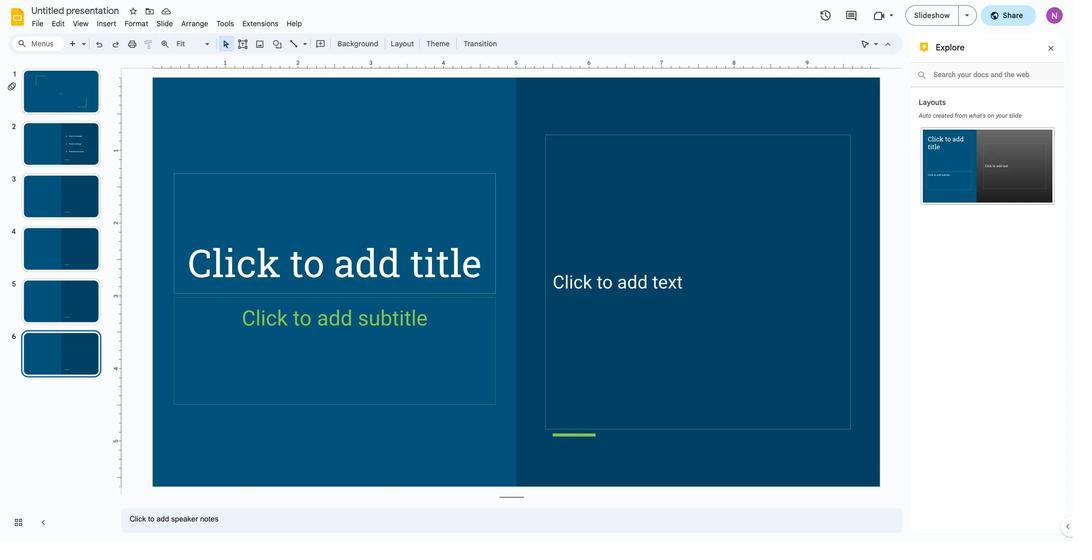 Task type: describe. For each thing, give the bounding box(es) containing it.
transition
[[464, 39, 497, 48]]

view
[[73, 19, 89, 28]]

tools
[[217, 19, 234, 28]]

slide
[[1009, 112, 1022, 119]]

Star checkbox
[[126, 4, 140, 19]]

view menu item
[[69, 17, 93, 30]]

created
[[933, 112, 953, 119]]

share
[[1003, 11, 1023, 20]]

help
[[287, 19, 302, 28]]

navigation inside explore application
[[0, 58, 113, 541]]

main toolbar
[[37, 0, 502, 455]]

Zoom text field
[[175, 37, 204, 51]]

what's
[[969, 112, 986, 119]]

format
[[125, 19, 148, 28]]

edit
[[52, 19, 65, 28]]

slide
[[157, 19, 173, 28]]

menu bar inside menu bar banner
[[28, 13, 306, 30]]

layouts auto created from what's on your slide
[[919, 98, 1022, 119]]

new slide with layout image
[[79, 37, 86, 41]]

on
[[988, 112, 994, 119]]

theme
[[426, 39, 450, 48]]

share button
[[981, 5, 1036, 26]]

insert
[[97, 19, 116, 28]]

layouts element
[[911, 88, 1065, 212]]

Search your docs and the web text field
[[911, 63, 1064, 87]]

background
[[337, 39, 378, 48]]

layout
[[391, 39, 414, 48]]

layouts
[[919, 98, 946, 107]]

auto
[[919, 112, 931, 119]]

extensions
[[242, 19, 278, 28]]

Menus field
[[13, 37, 64, 51]]

insert image image
[[254, 37, 266, 51]]

theme button
[[422, 36, 454, 51]]



Task type: vqa. For each thing, say whether or not it's contained in the screenshot.
the left the to
no



Task type: locate. For each thing, give the bounding box(es) containing it.
insert menu item
[[93, 17, 120, 30]]

Zoom field
[[173, 37, 214, 51]]

menu bar containing file
[[28, 13, 306, 30]]

file
[[32, 19, 44, 28]]

Rename text field
[[28, 4, 125, 16]]

select line image
[[300, 37, 307, 41]]

mode and view toolbar
[[857, 33, 896, 54]]

layout button
[[388, 36, 417, 51]]

arrange
[[181, 19, 208, 28]]

help menu item
[[283, 17, 306, 30]]

explore application
[[0, 0, 1073, 541]]

transition button
[[459, 36, 502, 51]]

layouts heading
[[919, 98, 946, 107]]

file menu item
[[28, 17, 48, 30]]

menu bar
[[28, 13, 306, 30]]

arrange menu item
[[177, 17, 212, 30]]

tools menu item
[[212, 17, 238, 30]]

edit menu item
[[48, 17, 69, 30]]

slide menu item
[[152, 17, 177, 30]]

slideshow button
[[906, 5, 959, 26]]

navigation
[[0, 58, 113, 541]]

your
[[996, 112, 1008, 119]]

format menu item
[[120, 17, 152, 30]]

start slideshow (⌘+enter) image
[[965, 14, 969, 16]]

extensions menu item
[[238, 17, 283, 30]]

slideshow
[[914, 11, 950, 20]]

menu bar banner
[[0, 0, 1073, 541]]

explore section
[[911, 33, 1065, 533]]

shape image
[[271, 37, 283, 51]]

from
[[955, 112, 968, 119]]

explore
[[936, 43, 965, 53]]

background button
[[333, 36, 383, 51]]



